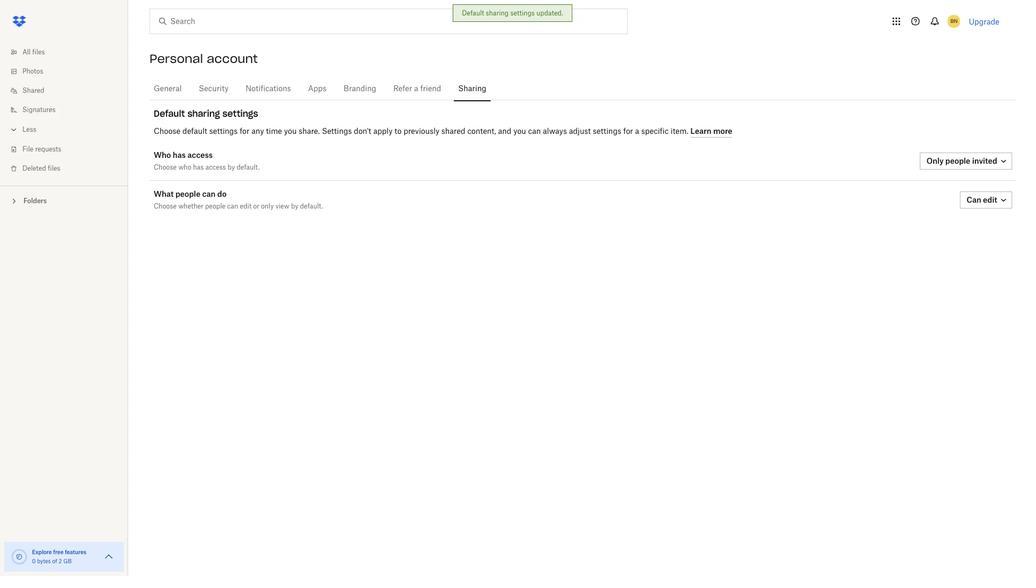 Task type: vqa. For each thing, say whether or not it's contained in the screenshot.
item
no



Task type: locate. For each thing, give the bounding box(es) containing it.
by inside who has access choose who has access by default.
[[228, 164, 235, 171]]

0 horizontal spatial edit
[[240, 203, 251, 210]]

any
[[251, 128, 264, 135]]

0 vertical spatial people
[[945, 156, 970, 166]]

choose
[[154, 128, 180, 135], [154, 164, 177, 171], [154, 203, 177, 210]]

0 horizontal spatial default
[[154, 108, 185, 119]]

0 horizontal spatial you
[[284, 128, 297, 135]]

who
[[154, 151, 171, 160]]

0 horizontal spatial files
[[32, 49, 45, 56]]

a inside choose default settings for any time you share. settings don't apply to previously shared content, and you can always adjust settings for a specific item. learn more
[[635, 128, 639, 135]]

0 vertical spatial by
[[228, 164, 235, 171]]

settings up the any
[[223, 108, 258, 119]]

0 vertical spatial sharing
[[486, 9, 509, 17]]

0 vertical spatial files
[[32, 49, 45, 56]]

don't
[[354, 128, 371, 135]]

people
[[945, 156, 970, 166], [175, 190, 200, 199], [205, 203, 225, 210]]

less
[[22, 127, 36, 133]]

1 horizontal spatial edit
[[983, 195, 997, 204]]

upgrade link
[[969, 17, 999, 26]]

2 choose from the top
[[154, 164, 177, 171]]

0 horizontal spatial default.
[[237, 164, 260, 171]]

requests
[[35, 146, 61, 153]]

can left the or
[[227, 203, 238, 210]]

default for default sharing settings updated.
[[462, 9, 484, 17]]

3 choose from the top
[[154, 203, 177, 210]]

sharing
[[486, 9, 509, 17], [187, 108, 220, 119]]

a inside tab
[[414, 85, 418, 93]]

0 horizontal spatial a
[[414, 85, 418, 93]]

free
[[53, 549, 64, 556]]

can left do
[[202, 190, 215, 199]]

2 vertical spatial choose
[[154, 203, 177, 210]]

view
[[275, 203, 289, 210]]

1 horizontal spatial has
[[193, 164, 204, 171]]

1 vertical spatial files
[[48, 166, 60, 172]]

1 horizontal spatial default
[[462, 9, 484, 17]]

1 vertical spatial default.
[[300, 203, 323, 210]]

0 vertical spatial can
[[528, 128, 541, 135]]

1 horizontal spatial default.
[[300, 203, 323, 210]]

settings down default sharing settings
[[209, 128, 238, 135]]

choose down what
[[154, 203, 177, 210]]

access
[[188, 151, 213, 160], [205, 164, 226, 171]]

1 vertical spatial people
[[175, 190, 200, 199]]

share.
[[299, 128, 320, 135]]

1 you from the left
[[284, 128, 297, 135]]

access up do
[[205, 164, 226, 171]]

a left "specific"
[[635, 128, 639, 135]]

sharing tab
[[454, 76, 491, 102]]

or
[[253, 203, 259, 210]]

2 vertical spatial people
[[205, 203, 225, 210]]

0 horizontal spatial by
[[228, 164, 235, 171]]

files
[[32, 49, 45, 56], [48, 166, 60, 172]]

2 horizontal spatial people
[[945, 156, 970, 166]]

deleted files link
[[9, 159, 128, 178]]

always
[[543, 128, 567, 135]]

can left always
[[528, 128, 541, 135]]

for left "specific"
[[623, 128, 633, 135]]

1 horizontal spatial you
[[513, 128, 526, 135]]

has
[[173, 151, 186, 160], [193, 164, 204, 171]]

0 vertical spatial default.
[[237, 164, 260, 171]]

0 vertical spatial a
[[414, 85, 418, 93]]

2 you from the left
[[513, 128, 526, 135]]

all files
[[22, 49, 45, 56]]

default sharing settings updated.
[[462, 9, 563, 17]]

bn button
[[945, 13, 962, 30]]

all files link
[[9, 43, 128, 62]]

settings
[[322, 128, 352, 135]]

files right "deleted"
[[48, 166, 60, 172]]

security
[[199, 85, 229, 93]]

a
[[414, 85, 418, 93], [635, 128, 639, 135]]

2 horizontal spatial can
[[528, 128, 541, 135]]

1 vertical spatial default
[[154, 108, 185, 119]]

refer a friend tab
[[389, 76, 445, 102]]

1 horizontal spatial sharing
[[486, 9, 509, 17]]

general tab
[[149, 76, 186, 102]]

0 vertical spatial has
[[173, 151, 186, 160]]

edit left the or
[[240, 203, 251, 210]]

who has access choose who has access by default.
[[154, 151, 260, 171]]

0 vertical spatial default
[[462, 9, 484, 17]]

1 vertical spatial by
[[291, 203, 298, 210]]

you right time
[[284, 128, 297, 135]]

edit right can
[[983, 195, 997, 204]]

sharing left updated.
[[486, 9, 509, 17]]

what
[[154, 190, 174, 199]]

access up who
[[188, 151, 213, 160]]

friend
[[420, 85, 441, 93]]

by right the view in the top left of the page
[[291, 203, 298, 210]]

default.
[[237, 164, 260, 171], [300, 203, 323, 210]]

you
[[284, 128, 297, 135], [513, 128, 526, 135]]

people inside dropdown button
[[945, 156, 970, 166]]

2 vertical spatial can
[[227, 203, 238, 210]]

1 vertical spatial choose
[[154, 164, 177, 171]]

has right who
[[193, 164, 204, 171]]

has up who
[[173, 151, 186, 160]]

can inside choose default settings for any time you share. settings don't apply to previously shared content, and you can always adjust settings for a specific item. learn more
[[528, 128, 541, 135]]

1 horizontal spatial by
[[291, 203, 298, 210]]

0 horizontal spatial for
[[240, 128, 249, 135]]

quota usage element
[[11, 549, 28, 566]]

1 vertical spatial sharing
[[187, 108, 220, 119]]

settings for default sharing settings
[[223, 108, 258, 119]]

choose down who
[[154, 164, 177, 171]]

people right the only
[[945, 156, 970, 166]]

a right refer
[[414, 85, 418, 93]]

apps
[[308, 85, 326, 93]]

by up what people can do choose whether people can edit or only view by default.
[[228, 164, 235, 171]]

people up whether
[[175, 190, 200, 199]]

can
[[528, 128, 541, 135], [202, 190, 215, 199], [227, 203, 238, 210]]

0 horizontal spatial can
[[202, 190, 215, 199]]

1 horizontal spatial for
[[623, 128, 633, 135]]

all
[[22, 49, 31, 56]]

personal
[[149, 51, 203, 66]]

tab list
[[149, 75, 1017, 102]]

time
[[266, 128, 282, 135]]

default
[[462, 9, 484, 17], [154, 108, 185, 119]]

1 vertical spatial a
[[635, 128, 639, 135]]

can edit button
[[960, 192, 1012, 209]]

default. right the view in the top left of the page
[[300, 203, 323, 210]]

files for deleted files
[[48, 166, 60, 172]]

default. inside who has access choose who has access by default.
[[237, 164, 260, 171]]

1 horizontal spatial a
[[635, 128, 639, 135]]

for
[[240, 128, 249, 135], [623, 128, 633, 135]]

deleted
[[22, 166, 46, 172]]

more
[[713, 126, 732, 135]]

by
[[228, 164, 235, 171], [291, 203, 298, 210]]

you right and
[[513, 128, 526, 135]]

0 vertical spatial access
[[188, 151, 213, 160]]

list
[[0, 36, 128, 186]]

settings left updated.
[[510, 9, 535, 17]]

1 horizontal spatial files
[[48, 166, 60, 172]]

bytes
[[37, 560, 51, 565]]

dropbox image
[[9, 11, 30, 32]]

sharing up default
[[187, 108, 220, 119]]

invited
[[972, 156, 997, 166]]

0 vertical spatial choose
[[154, 128, 180, 135]]

whether
[[178, 203, 203, 210]]

default. inside what people can do choose whether people can edit or only view by default.
[[300, 203, 323, 210]]

files for all files
[[32, 49, 45, 56]]

tab list containing general
[[149, 75, 1017, 102]]

for left the any
[[240, 128, 249, 135]]

settings
[[510, 9, 535, 17], [223, 108, 258, 119], [209, 128, 238, 135], [593, 128, 621, 135]]

files right all
[[32, 49, 45, 56]]

0 horizontal spatial sharing
[[187, 108, 220, 119]]

sharing for default sharing settings updated.
[[486, 9, 509, 17]]

choose up who
[[154, 128, 180, 135]]

1 choose from the top
[[154, 128, 180, 135]]

updated.
[[536, 9, 563, 17]]

branding
[[344, 85, 376, 93]]

default. up what people can do choose whether people can edit or only view by default.
[[237, 164, 260, 171]]

explore free features 0 bytes of 2 gb
[[32, 549, 86, 565]]

1 for from the left
[[240, 128, 249, 135]]

less image
[[9, 124, 19, 135]]

0 horizontal spatial people
[[175, 190, 200, 199]]

people down do
[[205, 203, 225, 210]]

edit
[[983, 195, 997, 204], [240, 203, 251, 210]]



Task type: describe. For each thing, give the bounding box(es) containing it.
file
[[22, 146, 33, 153]]

1 vertical spatial access
[[205, 164, 226, 171]]

choose inside choose default settings for any time you share. settings don't apply to previously shared content, and you can always adjust settings for a specific item. learn more
[[154, 128, 180, 135]]

choose inside what people can do choose whether people can edit or only view by default.
[[154, 203, 177, 210]]

what people can do choose whether people can edit or only view by default.
[[154, 190, 323, 210]]

2
[[59, 560, 62, 565]]

settings for choose default settings for any time you share. settings don't apply to previously shared content, and you can always adjust settings for a specific item. learn more
[[209, 128, 238, 135]]

of
[[52, 560, 57, 565]]

edit inside what people can do choose whether people can edit or only view by default.
[[240, 203, 251, 210]]

settings for default sharing settings updated.
[[510, 9, 535, 17]]

do
[[217, 190, 227, 199]]

1 horizontal spatial can
[[227, 203, 238, 210]]

choose inside who has access choose who has access by default.
[[154, 164, 177, 171]]

0
[[32, 560, 36, 565]]

adjust
[[569, 128, 591, 135]]

edit inside popup button
[[983, 195, 997, 204]]

default
[[183, 128, 207, 135]]

settings right adjust
[[593, 128, 621, 135]]

apps tab
[[304, 76, 331, 102]]

item.
[[671, 128, 688, 135]]

security tab
[[195, 76, 233, 102]]

account
[[207, 51, 258, 66]]

specific
[[641, 128, 669, 135]]

gb
[[63, 560, 72, 565]]

photos
[[22, 68, 43, 75]]

default for default sharing settings
[[154, 108, 185, 119]]

shared link
[[9, 81, 128, 100]]

list containing all files
[[0, 36, 128, 186]]

people for what
[[175, 190, 200, 199]]

1 horizontal spatial people
[[205, 203, 225, 210]]

signatures link
[[9, 100, 128, 120]]

features
[[65, 549, 86, 556]]

sharing for default sharing settings
[[187, 108, 220, 119]]

Search text field
[[170, 15, 605, 27]]

default sharing settings
[[154, 108, 258, 119]]

2 for from the left
[[623, 128, 633, 135]]

file requests
[[22, 146, 61, 153]]

notifications
[[246, 85, 291, 93]]

can
[[967, 195, 981, 204]]

only
[[261, 203, 274, 210]]

and
[[498, 128, 511, 135]]

folders
[[23, 197, 47, 205]]

notifications tab
[[241, 76, 295, 102]]

only people invited
[[926, 156, 997, 166]]

bn
[[950, 18, 958, 25]]

general
[[154, 85, 182, 93]]

learn more button
[[690, 125, 732, 138]]

1 vertical spatial has
[[193, 164, 204, 171]]

learn
[[690, 126, 711, 135]]

shared
[[441, 128, 465, 135]]

content,
[[467, 128, 496, 135]]

shared
[[22, 88, 44, 94]]

refer
[[393, 85, 412, 93]]

signatures
[[22, 107, 56, 113]]

photos link
[[9, 62, 128, 81]]

apply
[[373, 128, 393, 135]]

folders button
[[0, 193, 128, 209]]

people for only
[[945, 156, 970, 166]]

personal account
[[149, 51, 258, 66]]

refer a friend
[[393, 85, 441, 93]]

deleted files
[[22, 166, 60, 172]]

0 horizontal spatial has
[[173, 151, 186, 160]]

1 vertical spatial can
[[202, 190, 215, 199]]

only
[[926, 156, 944, 166]]

previously
[[404, 128, 439, 135]]

who
[[178, 164, 191, 171]]

file requests link
[[9, 140, 128, 159]]

explore
[[32, 549, 52, 556]]

can edit
[[967, 195, 997, 204]]

sharing
[[458, 85, 486, 93]]

by inside what people can do choose whether people can edit or only view by default.
[[291, 203, 298, 210]]

choose default settings for any time you share. settings don't apply to previously shared content, and you can always adjust settings for a specific item. learn more
[[154, 126, 732, 135]]

branding tab
[[339, 76, 381, 102]]

only people invited button
[[920, 153, 1012, 170]]

to
[[395, 128, 402, 135]]

upgrade
[[969, 17, 999, 26]]



